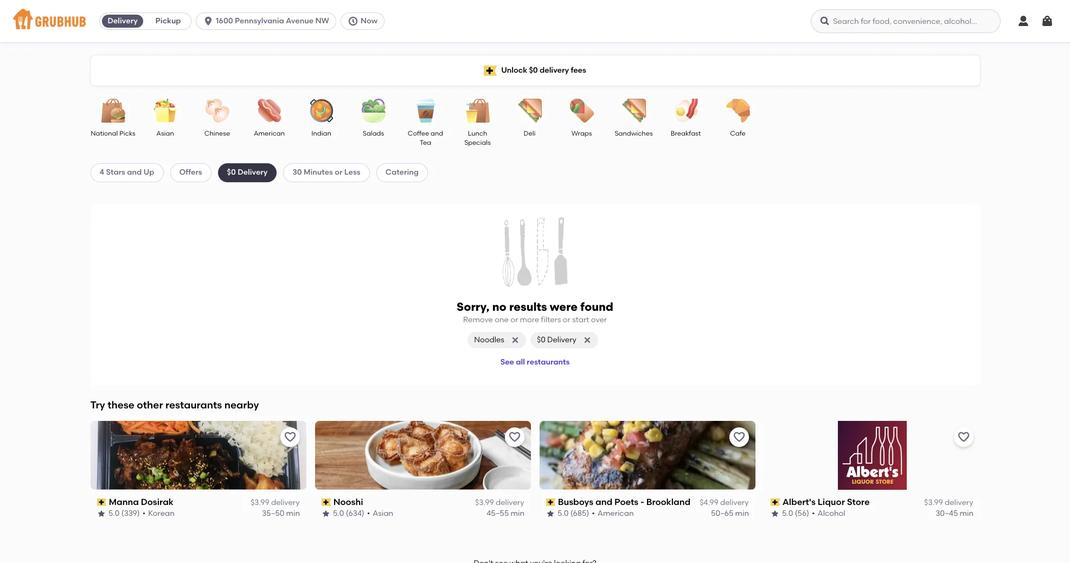 Task type: locate. For each thing, give the bounding box(es) containing it.
nooshi
[[333, 497, 363, 507]]

and
[[431, 130, 443, 137], [127, 168, 142, 177], [596, 497, 612, 507]]

$3.99 delivery for nooshi
[[475, 498, 524, 507]]

$0 down filters
[[537, 335, 546, 345]]

delivery left fees
[[540, 66, 569, 75]]

breakfast image
[[667, 99, 705, 123]]

asian down asian image
[[156, 130, 174, 137]]

4 5.0 from the left
[[782, 509, 793, 518]]

1 vertical spatial american
[[598, 509, 634, 518]]

0 horizontal spatial save this restaurant image
[[284, 431, 297, 444]]

delivery down filters
[[548, 335, 577, 345]]

1 vertical spatial asian
[[373, 509, 393, 518]]

unlock
[[502, 66, 528, 75]]

0 horizontal spatial delivery
[[108, 16, 138, 26]]

2 vertical spatial $0
[[537, 335, 546, 345]]

2 horizontal spatial $3.99
[[925, 498, 943, 507]]

-
[[641, 497, 644, 507]]

no
[[493, 300, 507, 314]]

1 save this restaurant image from the left
[[284, 431, 297, 444]]

4 • from the left
[[812, 509, 815, 518]]

1 save this restaurant button from the left
[[280, 427, 300, 447]]

delivery up 35–50 min
[[271, 498, 300, 507]]

unlock $0 delivery fees
[[502, 66, 587, 75]]

(339)
[[121, 509, 140, 518]]

(56)
[[795, 509, 809, 518]]

pennsylvania
[[235, 16, 284, 26]]

catering
[[386, 168, 419, 177]]

$3.99
[[251, 498, 269, 507], [475, 498, 494, 507], [925, 498, 943, 507]]

american
[[254, 130, 285, 137], [598, 509, 634, 518]]

$0 delivery
[[227, 168, 268, 177], [537, 335, 577, 345]]

1 vertical spatial restaurants
[[165, 399, 222, 412]]

0 vertical spatial restaurants
[[527, 358, 570, 367]]

$3.99 delivery up the 45–55 at the left bottom of the page
[[475, 498, 524, 507]]

5.0 (56)
[[782, 509, 809, 518]]

nearby
[[225, 399, 259, 412]]

5.0 for nooshi
[[333, 509, 344, 518]]

noodles button
[[468, 332, 526, 349]]

lunch specials
[[465, 130, 491, 147]]

try
[[90, 399, 105, 412]]

Search for food, convenience, alcohol... search field
[[811, 9, 1001, 33]]

tea
[[420, 139, 431, 147]]

• right '(56)'
[[812, 509, 815, 518]]

0 horizontal spatial $0 delivery
[[227, 168, 268, 177]]

asian
[[156, 130, 174, 137], [373, 509, 393, 518]]

delivery up 30–45 min
[[945, 498, 974, 507]]

2 horizontal spatial and
[[596, 497, 612, 507]]

save this restaurant button for and
[[730, 427, 749, 447]]

• right (685)
[[592, 509, 595, 518]]

2 horizontal spatial $3.99 delivery
[[925, 498, 974, 507]]

5.0 left (685)
[[558, 509, 569, 518]]

2 5.0 from the left
[[333, 509, 344, 518]]

svg image inside the 1600 pennsylvania avenue nw button
[[203, 16, 214, 27]]

min right 50–65
[[735, 509, 749, 518]]

1 horizontal spatial subscription pass image
[[322, 499, 331, 506]]

3 • from the left
[[592, 509, 595, 518]]

1 $3.99 from the left
[[251, 498, 269, 507]]

2 horizontal spatial or
[[563, 315, 571, 325]]

subscription pass image left manna
[[97, 499, 106, 506]]

american down busboys and poets - brookland
[[598, 509, 634, 518]]

$3.99 for manna dosirak
[[251, 498, 269, 507]]

min right 35–50
[[286, 509, 300, 518]]

0 horizontal spatial $3.99 delivery
[[251, 498, 300, 507]]

restaurants down $0 delivery button
[[527, 358, 570, 367]]

delivery left the 30
[[238, 168, 268, 177]]

2 save this restaurant image from the left
[[508, 431, 521, 444]]

now button
[[341, 12, 389, 30]]

2 $3.99 from the left
[[475, 498, 494, 507]]

$3.99 delivery for manna dosirak
[[251, 498, 300, 507]]

45–55 min
[[487, 509, 524, 518]]

sandwiches image
[[615, 99, 653, 123]]

35–50
[[262, 509, 284, 518]]

subscription pass image for busboys and poets - brookland
[[546, 499, 556, 506]]

• right (634)
[[367, 509, 370, 518]]

1 min from the left
[[286, 509, 300, 518]]

1 horizontal spatial save this restaurant image
[[508, 431, 521, 444]]

svg image inside $0 delivery button
[[583, 336, 592, 345]]

2 save this restaurant button from the left
[[505, 427, 524, 447]]

• asian
[[367, 509, 393, 518]]

star icon image left 5.0 (339)
[[97, 510, 106, 518]]

5.0 down manna
[[108, 509, 119, 518]]

start
[[572, 315, 590, 325]]

now
[[361, 16, 378, 26]]

busboys and poets - brookland logo image
[[540, 421, 756, 490]]

1 $3.99 delivery from the left
[[251, 498, 300, 507]]

liquor
[[818, 497, 845, 507]]

0 vertical spatial delivery
[[108, 16, 138, 26]]

4
[[100, 168, 104, 177]]

cafe image
[[719, 99, 757, 123]]

svg image inside noodles button
[[511, 336, 520, 345]]

$3.99 up the 45–55 at the left bottom of the page
[[475, 498, 494, 507]]

star icon image for albert's liquor store
[[771, 510, 780, 518]]

2 horizontal spatial subscription pass image
[[546, 499, 556, 506]]

1 vertical spatial delivery
[[238, 168, 268, 177]]

3 subscription pass image from the left
[[546, 499, 556, 506]]

3 min from the left
[[735, 509, 749, 518]]

$0 right unlock
[[529, 66, 538, 75]]

lunch specials image
[[459, 99, 497, 123]]

lunch
[[468, 130, 487, 137]]

min
[[286, 509, 300, 518], [511, 509, 524, 518], [735, 509, 749, 518], [960, 509, 974, 518]]

3 $3.99 from the left
[[925, 498, 943, 507]]

delivery left pickup
[[108, 16, 138, 26]]

$3.99 up 35–50
[[251, 498, 269, 507]]

30–45
[[936, 509, 958, 518]]

2 vertical spatial delivery
[[548, 335, 577, 345]]

restaurants right other
[[165, 399, 222, 412]]

subscription pass image
[[97, 499, 106, 506], [322, 499, 331, 506], [546, 499, 556, 506]]

albert's
[[783, 497, 816, 507]]

and for busboys and poets - brookland
[[596, 497, 612, 507]]

4 star icon image from the left
[[771, 510, 780, 518]]

delivery up the 50–65 min
[[721, 498, 749, 507]]

4 stars and up
[[100, 168, 154, 177]]

3 $3.99 delivery from the left
[[925, 498, 974, 507]]

and inside coffee and tea
[[431, 130, 443, 137]]

minutes
[[304, 168, 333, 177]]

save this restaurant button
[[280, 427, 300, 447], [505, 427, 524, 447], [730, 427, 749, 447], [954, 427, 974, 447]]

2 horizontal spatial delivery
[[548, 335, 577, 345]]

try these other restaurants nearby
[[90, 399, 259, 412]]

$3.99 delivery for albert's liquor store
[[925, 498, 974, 507]]

chinese
[[205, 130, 230, 137]]

delivery inside main navigation navigation
[[108, 16, 138, 26]]

$3.99 for nooshi
[[475, 498, 494, 507]]

restaurants inside button
[[527, 358, 570, 367]]

main navigation navigation
[[0, 0, 1071, 42]]

delivery
[[108, 16, 138, 26], [238, 168, 268, 177], [548, 335, 577, 345]]

asian right (634)
[[373, 509, 393, 518]]

1 horizontal spatial and
[[431, 130, 443, 137]]

star icon image down subscription pass icon
[[771, 510, 780, 518]]

1600
[[216, 16, 233, 26]]

1 horizontal spatial delivery
[[238, 168, 268, 177]]

1 subscription pass image from the left
[[97, 499, 106, 506]]

save this restaurant image
[[958, 431, 971, 444]]

and up the tea
[[431, 130, 443, 137]]

0 horizontal spatial asian
[[156, 130, 174, 137]]

other
[[137, 399, 163, 412]]

no results image
[[503, 217, 568, 287]]

1 star icon image from the left
[[97, 510, 106, 518]]

delivery up 45–55 min
[[496, 498, 524, 507]]

1 horizontal spatial asian
[[373, 509, 393, 518]]

subscription pass image left 'busboys'
[[546, 499, 556, 506]]

and up • american
[[596, 497, 612, 507]]

30–45 min
[[936, 509, 974, 518]]

$0
[[529, 66, 538, 75], [227, 168, 236, 177], [537, 335, 546, 345]]

$0 delivery down filters
[[537, 335, 577, 345]]

deli image
[[511, 99, 549, 123]]

min right 30–45
[[960, 509, 974, 518]]

• for nooshi
[[367, 509, 370, 518]]

chinese image
[[198, 99, 236, 123]]

1 vertical spatial $0 delivery
[[537, 335, 577, 345]]

wraps
[[572, 130, 592, 137]]

delivery for albert's liquor store
[[945, 498, 974, 507]]

1 horizontal spatial american
[[598, 509, 634, 518]]

star icon image
[[97, 510, 106, 518], [322, 510, 330, 518], [546, 510, 555, 518], [771, 510, 780, 518]]

$0 right offers
[[227, 168, 236, 177]]

subscription pass image left nooshi
[[322, 499, 331, 506]]

pickup
[[156, 16, 181, 26]]

restaurants
[[527, 358, 570, 367], [165, 399, 222, 412]]

manna dosirak logo image
[[90, 421, 306, 490]]

4 min from the left
[[960, 509, 974, 518]]

2 horizontal spatial save this restaurant image
[[733, 431, 746, 444]]

delivery for manna dosirak
[[271, 498, 300, 507]]

$0 delivery down chinese
[[227, 168, 268, 177]]

0 horizontal spatial or
[[335, 168, 343, 177]]

1 horizontal spatial $0 delivery
[[537, 335, 577, 345]]

$3.99 delivery up 35–50
[[251, 498, 300, 507]]

national picks
[[91, 130, 136, 137]]

filters
[[541, 315, 561, 325]]

1 horizontal spatial restaurants
[[527, 358, 570, 367]]

american down american image
[[254, 130, 285, 137]]

3 save this restaurant image from the left
[[733, 431, 746, 444]]

svg image
[[1041, 15, 1054, 28], [203, 16, 214, 27], [820, 16, 831, 27], [511, 336, 520, 345], [583, 336, 592, 345]]

1600 pennsylvania avenue nw
[[216, 16, 329, 26]]

save this restaurant image for and
[[733, 431, 746, 444]]

star icon image left 5.0 (685)
[[546, 510, 555, 518]]

• for busboys and poets - brookland
[[592, 509, 595, 518]]

5.0 for busboys and poets - brookland
[[558, 509, 569, 518]]

2 subscription pass image from the left
[[322, 499, 331, 506]]

$3.99 up 30–45
[[925, 498, 943, 507]]

$0 delivery inside button
[[537, 335, 577, 345]]

0 vertical spatial $0 delivery
[[227, 168, 268, 177]]

these
[[108, 399, 135, 412]]

svg image
[[1017, 15, 1031, 28], [348, 16, 359, 27]]

0 horizontal spatial $3.99
[[251, 498, 269, 507]]

0 vertical spatial and
[[431, 130, 443, 137]]

3 5.0 from the left
[[558, 509, 569, 518]]

• down manna dosirak
[[142, 509, 145, 518]]

min right the 45–55 at the left bottom of the page
[[511, 509, 524, 518]]

0 horizontal spatial subscription pass image
[[97, 499, 106, 506]]

1 vertical spatial $0
[[227, 168, 236, 177]]

1 5.0 from the left
[[108, 509, 119, 518]]

or left less
[[335, 168, 343, 177]]

american image
[[250, 99, 288, 123]]

one
[[495, 315, 509, 325]]

or
[[335, 168, 343, 177], [511, 315, 518, 325], [563, 315, 571, 325]]

star icon image left 5.0 (634) on the left bottom
[[322, 510, 330, 518]]

3 star icon image from the left
[[546, 510, 555, 518]]

save this restaurant image
[[284, 431, 297, 444], [508, 431, 521, 444], [733, 431, 746, 444]]

picks
[[120, 130, 136, 137]]

remove
[[463, 315, 493, 325]]

1 horizontal spatial $3.99
[[475, 498, 494, 507]]

$3.99 delivery up 30–45
[[925, 498, 974, 507]]

save this restaurant button for dosirak
[[280, 427, 300, 447]]

and left up
[[127, 168, 142, 177]]

3 save this restaurant button from the left
[[730, 427, 749, 447]]

1 horizontal spatial or
[[511, 315, 518, 325]]

1 horizontal spatial $3.99 delivery
[[475, 498, 524, 507]]

2 • from the left
[[367, 509, 370, 518]]

2 $3.99 delivery from the left
[[475, 498, 524, 507]]

1 • from the left
[[142, 509, 145, 518]]

svg image inside now button
[[348, 16, 359, 27]]

less
[[344, 168, 361, 177]]

5.0 down nooshi
[[333, 509, 344, 518]]

or down were
[[563, 315, 571, 325]]

5.0 left '(56)'
[[782, 509, 793, 518]]

5.0 for albert's liquor store
[[782, 509, 793, 518]]

or right one
[[511, 315, 518, 325]]

• for manna dosirak
[[142, 509, 145, 518]]

see all restaurants button
[[496, 353, 574, 372]]

0 vertical spatial american
[[254, 130, 285, 137]]

2 vertical spatial and
[[596, 497, 612, 507]]

4 save this restaurant button from the left
[[954, 427, 974, 447]]

0 horizontal spatial svg image
[[348, 16, 359, 27]]

1 vertical spatial and
[[127, 168, 142, 177]]

5.0 (685)
[[558, 509, 589, 518]]

2 star icon image from the left
[[322, 510, 330, 518]]



Task type: describe. For each thing, give the bounding box(es) containing it.
subscription pass image for manna dosirak
[[97, 499, 106, 506]]

albert's liquor store
[[783, 497, 870, 507]]

0 horizontal spatial restaurants
[[165, 399, 222, 412]]

breakfast
[[671, 130, 701, 137]]

• for albert's liquor store
[[812, 509, 815, 518]]

albert's liquor store logo image
[[838, 421, 907, 490]]

specials
[[465, 139, 491, 147]]

coffee
[[408, 130, 429, 137]]

0 vertical spatial $0
[[529, 66, 538, 75]]

dosirak
[[141, 497, 173, 507]]

up
[[144, 168, 154, 177]]

over
[[591, 315, 607, 325]]

cafe
[[731, 130, 746, 137]]

grubhub plus flag logo image
[[484, 65, 497, 76]]

subscription pass image for nooshi
[[322, 499, 331, 506]]

$3.99 for albert's liquor store
[[925, 498, 943, 507]]

poets
[[615, 497, 639, 507]]

sorry,
[[457, 300, 490, 314]]

5.0 for manna dosirak
[[108, 509, 119, 518]]

• american
[[592, 509, 634, 518]]

busboys
[[558, 497, 593, 507]]

1600 pennsylvania avenue nw button
[[196, 12, 341, 30]]

35–50 min
[[262, 509, 300, 518]]

all
[[516, 358, 525, 367]]

results
[[510, 300, 547, 314]]

30
[[293, 168, 302, 177]]

nooshi logo image
[[315, 421, 531, 490]]

were
[[550, 300, 578, 314]]

0 horizontal spatial and
[[127, 168, 142, 177]]

noodles
[[474, 335, 505, 345]]

2 min from the left
[[511, 509, 524, 518]]

0 horizontal spatial american
[[254, 130, 285, 137]]

$4.99
[[700, 498, 719, 507]]

$4.99 delivery
[[700, 498, 749, 507]]

subscription pass image
[[771, 499, 780, 506]]

30 minutes or less
[[293, 168, 361, 177]]

national
[[91, 130, 118, 137]]

avenue
[[286, 16, 314, 26]]

coffee and tea image
[[407, 99, 445, 123]]

stars
[[106, 168, 125, 177]]

asian image
[[146, 99, 184, 123]]

indian
[[312, 130, 331, 137]]

star icon image for nooshi
[[322, 510, 330, 518]]

min for and
[[735, 509, 749, 518]]

• alcohol
[[812, 509, 846, 518]]

manna dosirak
[[109, 497, 173, 507]]

min for liquor
[[960, 509, 974, 518]]

national picks image
[[94, 99, 132, 123]]

$0 inside button
[[537, 335, 546, 345]]

store
[[847, 497, 870, 507]]

wraps image
[[563, 99, 601, 123]]

sorry, no results were found remove one or more filters or start over
[[457, 300, 614, 325]]

save this restaurant button for liquor
[[954, 427, 974, 447]]

sandwiches
[[615, 130, 653, 137]]

manna
[[109, 497, 139, 507]]

50–65
[[711, 509, 734, 518]]

indian image
[[303, 99, 341, 123]]

$0 delivery button
[[531, 332, 598, 349]]

star icon image for busboys and poets - brookland
[[546, 510, 555, 518]]

pickup button
[[145, 12, 191, 30]]

star icon image for manna dosirak
[[97, 510, 106, 518]]

brookland
[[646, 497, 691, 507]]

(634)
[[346, 509, 364, 518]]

korean
[[148, 509, 174, 518]]

more
[[520, 315, 539, 325]]

alcohol
[[818, 509, 846, 518]]

min for dosirak
[[286, 509, 300, 518]]

fees
[[571, 66, 587, 75]]

• korean
[[142, 509, 174, 518]]

coffee and tea
[[408, 130, 443, 147]]

save this restaurant image for dosirak
[[284, 431, 297, 444]]

found
[[581, 300, 614, 314]]

delivery button
[[100, 12, 145, 30]]

and for coffee and tea
[[431, 130, 443, 137]]

5.0 (634)
[[333, 509, 364, 518]]

(685)
[[571, 509, 589, 518]]

delivery for nooshi
[[496, 498, 524, 507]]

see
[[501, 358, 514, 367]]

45–55
[[487, 509, 509, 518]]

see all restaurants
[[501, 358, 570, 367]]

salads image
[[355, 99, 393, 123]]

5.0 (339)
[[108, 509, 140, 518]]

nw
[[315, 16, 329, 26]]

0 vertical spatial asian
[[156, 130, 174, 137]]

delivery for busboys and poets - brookland
[[721, 498, 749, 507]]

offers
[[179, 168, 202, 177]]

busboys and poets - brookland
[[558, 497, 691, 507]]

salads
[[363, 130, 384, 137]]

50–65 min
[[711, 509, 749, 518]]

deli
[[524, 130, 536, 137]]

1 horizontal spatial svg image
[[1017, 15, 1031, 28]]



Task type: vqa. For each thing, say whether or not it's contained in the screenshot.
Manna Dosirak logo
yes



